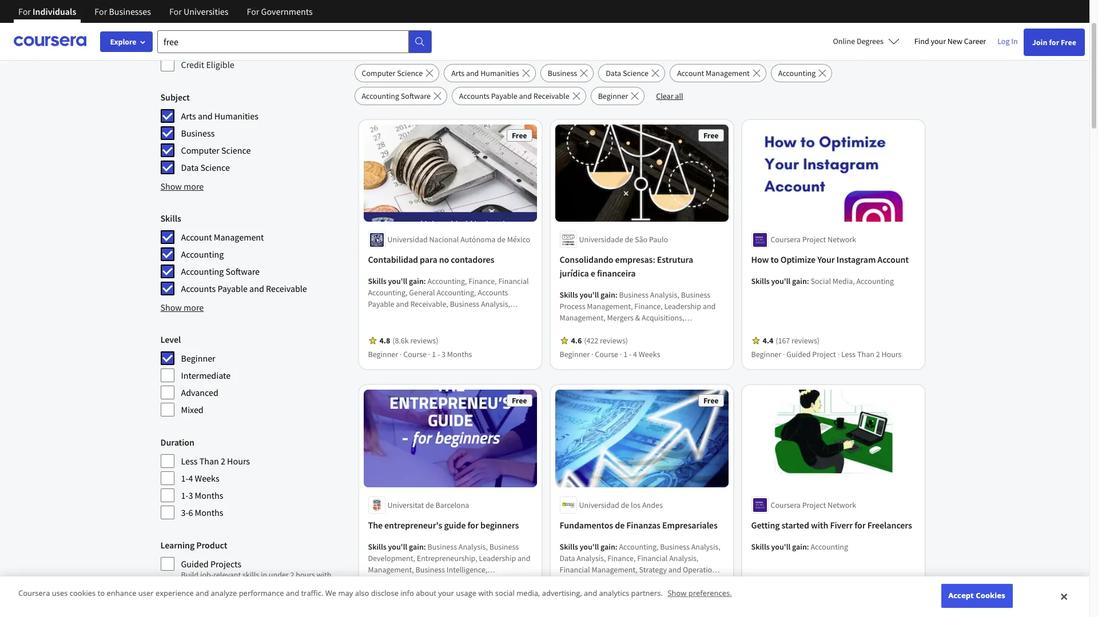 Task type: vqa. For each thing, say whether or not it's contained in the screenshot.


Task type: locate. For each thing, give the bounding box(es) containing it.
beginner down the 4.4
[[751, 350, 781, 360]]

accounts inside skills "group"
[[181, 283, 216, 295]]

accounting,
[[427, 276, 467, 287], [368, 288, 407, 298], [437, 288, 476, 298], [619, 542, 659, 552]]

0 horizontal spatial 4
[[188, 473, 193, 484]]

0 horizontal spatial operations,
[[560, 336, 599, 346]]

skills you'll gain : for the
[[368, 542, 427, 552]]

in
[[261, 570, 267, 580]]

accounting software
[[362, 91, 431, 101], [181, 266, 260, 277]]

1 show more from the top
[[160, 181, 204, 192]]

1- for 3
[[181, 490, 188, 502]]

management,
[[587, 302, 633, 312], [560, 313, 606, 323], [368, 565, 414, 575], [592, 565, 638, 575], [642, 588, 688, 598]]

duration
[[160, 437, 194, 448]]

data science inside button
[[606, 68, 648, 78]]

2 vertical spatial leadership
[[589, 588, 626, 598]]

skills inside "group"
[[160, 213, 181, 224]]

de left são
[[625, 235, 633, 245]]

2 vertical spatial 2
[[290, 570, 294, 580]]

planning, down research,
[[467, 588, 499, 598]]

for universities
[[169, 6, 228, 17]]

2
[[876, 350, 880, 360], [221, 456, 225, 467], [290, 570, 294, 580]]

coursera project network up your
[[771, 235, 856, 245]]

network for your
[[828, 235, 856, 245]]

free
[[1061, 37, 1076, 47], [512, 130, 527, 141], [703, 130, 719, 141], [512, 396, 527, 406], [703, 396, 719, 406]]

for for individuals
[[18, 6, 31, 17]]

1 vertical spatial show more button
[[160, 301, 204, 315]]

2 vertical spatial with
[[478, 589, 493, 599]]

and inside subject "group"
[[198, 110, 213, 122]]

leadership
[[664, 302, 701, 312], [479, 554, 516, 564], [589, 588, 626, 598]]

accounting inside "business analysis, business process management, finance, leadership and management, mergers & acquisitions, regulations and compliance, strategy and operations, entrepreneurial finance, negotiation, reinforcement learning, accounting"
[[686, 347, 724, 358]]

strategy inside "business analysis, business process management, finance, leadership and management, mergers & acquisitions, regulations and compliance, strategy and operations, entrepreneurial finance, negotiation, reinforcement learning, accounting"
[[659, 325, 686, 335]]

humanities inside subject "group"
[[214, 110, 258, 122]]

planning, inside accounting, finance, financial accounting, general accounting, accounts payable and receivable, business analysis, financial analysis, operational analysis, planning, account management
[[368, 322, 400, 333]]

0 horizontal spatial than
[[199, 456, 219, 467]]

project for with
[[802, 500, 826, 511]]

reviews) for entrepreneur's
[[408, 588, 436, 598]]

0 vertical spatial data science
[[606, 68, 648, 78]]

2 horizontal spatial management
[[706, 68, 750, 78]]

1 horizontal spatial 2
[[290, 570, 294, 580]]

tutorials.
[[214, 582, 245, 592]]

- for contabilidad
[[437, 350, 440, 360]]

1 horizontal spatial arts and humanities
[[451, 68, 519, 78]]

analysis, inside "business analysis, business development, entrepreneurship, leadership and management, business intelligence, entrepreneurial finance, market research, organizational development, planning, accounting"
[[459, 542, 488, 552]]

2 for from the left
[[95, 6, 107, 17]]

1 down 4.8 (8.6k reviews)
[[432, 350, 436, 360]]

4 down compliance,
[[633, 350, 637, 360]]

management, up 'organizational'
[[368, 565, 414, 575]]

for governments
[[247, 6, 313, 17]]

business up accounts payable and receivable button
[[548, 68, 577, 78]]

coursera left uses
[[18, 589, 50, 599]]

arts down "free"
[[451, 68, 464, 78]]

fiverr
[[830, 520, 853, 531]]

1 vertical spatial 4
[[188, 473, 193, 484]]

1 horizontal spatial universidad
[[579, 500, 619, 511]]

beginner
[[598, 91, 628, 101], [368, 350, 398, 360], [560, 350, 590, 360], [751, 350, 781, 360], [181, 353, 215, 364], [368, 602, 398, 612], [560, 602, 590, 612]]

weeks inside the duration group
[[195, 473, 219, 484]]

course for fundamentos
[[595, 602, 618, 612]]

arts
[[451, 68, 464, 78], [181, 110, 196, 122]]

0 vertical spatial coursera
[[771, 235, 801, 245]]

you'll down started
[[771, 542, 791, 552]]

finance, up learning,
[[654, 336, 683, 346]]

your right 'about'
[[438, 589, 454, 599]]

businesses
[[109, 6, 151, 17]]

1 horizontal spatial data
[[560, 554, 575, 564]]

getting started with fiverr for freelancers link
[[751, 519, 915, 532]]

2 vertical spatial project
[[802, 500, 826, 511]]

for right fiverr in the right of the page
[[855, 520, 866, 531]]

for left governments
[[247, 6, 259, 17]]

de for consolidando empresas: estrutura jurídica e financeira
[[625, 235, 633, 245]]

management, left 'microsoft'
[[642, 588, 688, 598]]

reviews) for to
[[792, 336, 820, 346]]

1 horizontal spatial planning,
[[467, 588, 499, 598]]

2 vertical spatial management
[[430, 322, 474, 333]]

beginner · course · 1 - 3 months for contabilidad
[[368, 350, 472, 360]]

network up fiverr in the right of the page
[[828, 500, 856, 511]]

business inside accounting, finance, financial accounting, general accounting, accounts payable and receivable, business analysis, financial analysis, operational analysis, planning, account management
[[450, 299, 479, 310]]

de left barcelona
[[425, 500, 434, 511]]

arts and humanities button
[[444, 64, 536, 82]]

gain down financeira
[[601, 290, 615, 300]]

universidad up fundamentos
[[579, 500, 619, 511]]

0 vertical spatial 1-
[[181, 473, 188, 484]]

0 vertical spatial arts
[[451, 68, 464, 78]]

software inside skills "group"
[[226, 266, 260, 277]]

media,
[[517, 589, 540, 599]]

1 horizontal spatial accounting software
[[362, 91, 431, 101]]

accept cookies button
[[941, 585, 1013, 608]]

1 horizontal spatial entrepreneurial
[[600, 336, 653, 346]]

credit eligible
[[181, 59, 234, 70]]

you'll up process
[[580, 290, 599, 300]]

1 vertical spatial accounting software
[[181, 266, 260, 277]]

leadership up research,
[[479, 554, 516, 564]]

skills you'll gain : social media, accounting
[[751, 276, 894, 287]]

universidad up contabilidad
[[387, 235, 428, 245]]

than inside the duration group
[[199, 456, 219, 467]]

planning, for the entrepreneur's guide for beginners
[[467, 588, 499, 598]]

0 horizontal spatial payable
[[218, 283, 248, 295]]

analysis, inside "business analysis, business process management, finance, leadership and management, mergers & acquisitions, regulations and compliance, strategy and operations, entrepreneurial finance, negotiation, reinforcement learning, accounting"
[[650, 290, 679, 300]]

accounts inside button
[[459, 91, 490, 101]]

1 horizontal spatial software
[[401, 91, 431, 101]]

and inside "business analysis, business development, entrepreneurship, leadership and management, business intelligence, entrepreneurial finance, market research, organizational development, planning, accounting"
[[518, 554, 530, 564]]

1- for 4
[[181, 473, 188, 484]]

gain down entrepreneur's
[[409, 542, 424, 552]]

show for data
[[160, 181, 182, 192]]

0 vertical spatial more
[[184, 181, 204, 192]]

4.6 (385 reviews)
[[379, 588, 436, 598]]

reviews) right (385
[[408, 588, 436, 598]]

1 more from the top
[[184, 181, 204, 192]]

arts down subject
[[181, 110, 196, 122]]

level
[[160, 334, 181, 345]]

on
[[204, 582, 213, 592]]

for for universities
[[169, 6, 182, 17]]

1 down "analytics"
[[623, 602, 627, 612]]

account management inside "button"
[[677, 68, 750, 78]]

2 horizontal spatial data
[[606, 68, 621, 78]]

: down started
[[807, 542, 809, 552]]

4 for from the left
[[247, 6, 259, 17]]

finance, up 'about'
[[422, 576, 450, 587]]

payable inside accounting, finance, financial accounting, general accounting, accounts payable and receivable, business analysis, financial analysis, operational analysis, planning, account management
[[368, 299, 394, 310]]

operations, inside "business analysis, business process management, finance, leadership and management, mergers & acquisitions, regulations and compliance, strategy and operations, entrepreneurial finance, negotiation, reinforcement learning, accounting"
[[560, 336, 599, 346]]

humanities down eligible
[[214, 110, 258, 122]]

1 vertical spatial 2
[[221, 456, 225, 467]]

strategy
[[659, 325, 686, 335], [639, 565, 667, 575]]

for left "free"
[[431, 23, 451, 43]]

1 horizontal spatial guided
[[786, 350, 811, 360]]

less inside the duration group
[[181, 456, 198, 467]]

online degrees button
[[824, 29, 909, 54]]

1 vertical spatial humanities
[[214, 110, 258, 122]]

management inside accounting, finance, financial accounting, general accounting, accounts payable and receivable, business analysis, financial analysis, operational analysis, planning, account management
[[430, 322, 474, 333]]

computer science inside button
[[362, 68, 423, 78]]

2 show more from the top
[[160, 302, 204, 313]]

1 vertical spatial operations,
[[683, 565, 722, 575]]

0 vertical spatial payable
[[491, 91, 517, 101]]

3 for from the left
[[169, 6, 182, 17]]

data inside button
[[606, 68, 621, 78]]

1 horizontal spatial leadership
[[589, 588, 626, 598]]

0 horizontal spatial 4.6
[[379, 588, 390, 598]]

2 vertical spatial show
[[668, 589, 686, 599]]

jurídica
[[560, 268, 589, 279]]

1 horizontal spatial operational
[[592, 576, 631, 587]]

coursera up started
[[771, 500, 801, 511]]

fundamentos de finanzas empresariales
[[560, 520, 718, 531]]

1 horizontal spatial with
[[478, 589, 493, 599]]

0 vertical spatial management
[[706, 68, 750, 78]]

project up getting started with fiverr for freelancers
[[802, 500, 826, 511]]

0 vertical spatial leadership
[[664, 302, 701, 312]]

for individuals
[[18, 6, 76, 17]]

to right the how
[[771, 254, 779, 266]]

1 vertical spatial network
[[828, 500, 856, 511]]

finance, up &
[[634, 302, 663, 312]]

0 horizontal spatial humanities
[[214, 110, 258, 122]]

gain down fundamentos
[[601, 542, 615, 552]]

computer science inside subject "group"
[[181, 145, 251, 156]]

in
[[1011, 36, 1018, 46]]

project up your
[[802, 235, 826, 245]]

reviews) right (167
[[792, 336, 820, 346]]

show
[[160, 181, 182, 192], [160, 302, 182, 313], [668, 589, 686, 599]]

1 horizontal spatial weeks
[[639, 350, 660, 360]]

more for data
[[184, 181, 204, 192]]

gain for consolidando empresas: estrutura jurídica e financeira
[[601, 290, 615, 300]]

operational down the receivable,
[[431, 311, 471, 321]]

: for consolidando empresas: estrutura jurídica e financeira
[[615, 290, 617, 300]]

started
[[782, 520, 809, 531]]

1 vertical spatial accounts payable and receivable
[[181, 283, 307, 295]]

1 horizontal spatial computer science
[[362, 68, 423, 78]]

guided down 4.4 (167 reviews)
[[786, 350, 811, 360]]

join for free
[[1032, 37, 1076, 47]]

accounts payable and receivable button
[[452, 87, 586, 105]]

you'll down optimize
[[771, 276, 791, 287]]

course for contabilidad
[[403, 350, 427, 360]]

0 horizontal spatial arts
[[181, 110, 196, 122]]

leadership inside "business analysis, business process management, finance, leadership and management, mergers & acquisitions, regulations and compliance, strategy and operations, entrepreneurial finance, negotiation, reinforcement learning, accounting"
[[664, 302, 701, 312]]

gain for the entrepreneur's guide for beginners
[[409, 542, 424, 552]]

1 vertical spatial strategy
[[639, 565, 667, 575]]

traffic.
[[301, 589, 323, 599]]

0 vertical spatial data
[[606, 68, 621, 78]]

accounting, up the receivable,
[[437, 288, 476, 298]]

0 horizontal spatial guided
[[181, 559, 209, 570]]

0 horizontal spatial hours
[[227, 456, 250, 467]]

finance,
[[469, 276, 497, 287], [634, 302, 663, 312], [654, 336, 683, 346], [607, 554, 636, 564], [422, 576, 450, 587], [560, 588, 588, 598]]

analytics
[[599, 589, 629, 599]]

1 vertical spatial less
[[181, 456, 198, 467]]

you'll
[[388, 276, 407, 287], [771, 276, 791, 287], [580, 290, 599, 300], [388, 542, 407, 552], [580, 542, 599, 552], [771, 542, 791, 552]]

: down financeira
[[615, 290, 617, 300]]

2 vertical spatial payable
[[368, 299, 394, 310]]

mixed
[[181, 404, 203, 416]]

arts inside button
[[451, 68, 464, 78]]

accounts
[[459, 91, 490, 101], [181, 283, 216, 295], [478, 288, 508, 298]]

entrepreneurial inside "business analysis, business process management, finance, leadership and management, mergers & acquisitions, regulations and compliance, strategy and operations, entrepreneurial finance, negotiation, reinforcement learning, accounting"
[[600, 336, 653, 346]]

financeira
[[597, 268, 636, 279]]

1 vertical spatial data
[[181, 162, 199, 173]]

0 horizontal spatial development,
[[368, 554, 415, 564]]

the entrepreneur's guide for beginners link
[[368, 519, 532, 532]]

strategy up partners.
[[639, 565, 667, 575]]

accounting, down fundamentos de finanzas empresariales
[[619, 542, 659, 552]]

de
[[497, 235, 505, 245], [625, 235, 633, 245], [425, 500, 434, 511], [621, 500, 629, 511], [615, 520, 625, 531]]

0 horizontal spatial less
[[181, 456, 198, 467]]

universidade
[[579, 235, 623, 245]]

course down 4.8 (8.6k reviews)
[[403, 350, 427, 360]]

109
[[354, 23, 379, 43]]

2 vertical spatial data
[[560, 554, 575, 564]]

beginner down 4.9
[[560, 602, 590, 612]]

empresariales
[[662, 520, 718, 531]]

management
[[706, 68, 750, 78], [214, 232, 264, 243], [430, 322, 474, 333]]

for left the individuals on the top left of the page
[[18, 6, 31, 17]]

0 vertical spatial 4.6
[[571, 336, 582, 346]]

- for consolidando
[[629, 350, 632, 360]]

(422
[[584, 336, 598, 346]]

business inside the accounting, business analysis, data analysis, finance, financial analysis, financial management, strategy and operations, calculus, operational analysis, entrepreneurial finance, leadership and management, microsoft excel
[[660, 542, 690, 552]]

0 horizontal spatial management
[[214, 232, 264, 243]]

(4.5k
[[584, 588, 600, 598]]

skills you'll gain : for fundamentos
[[560, 542, 619, 552]]

analyze
[[211, 589, 237, 599]]

What do you want to learn? text field
[[157, 30, 409, 53]]

show more for accounts payable and receivable
[[160, 302, 204, 313]]

1 vertical spatial weeks
[[195, 473, 219, 484]]

gain
[[409, 276, 424, 287], [792, 276, 807, 287], [601, 290, 615, 300], [409, 542, 424, 552], [601, 542, 615, 552], [792, 542, 807, 552]]

humanities
[[480, 68, 519, 78], [214, 110, 258, 122]]

finance, inside "business analysis, business development, entrepreneurship, leadership and management, business intelligence, entrepreneurial finance, market research, organizational development, planning, accounting"
[[422, 576, 450, 587]]

0 horizontal spatial with
[[317, 570, 331, 580]]

universitat de barcelona
[[387, 500, 469, 511]]

reviews) right (8.6k
[[410, 336, 438, 346]]

coursera project network
[[771, 235, 856, 245], [771, 500, 856, 511]]

1 vertical spatial development,
[[419, 588, 466, 598]]

less than 2 hours
[[181, 456, 250, 467]]

account management
[[677, 68, 750, 78], [181, 232, 264, 243]]

months down partners.
[[639, 602, 664, 612]]

1 for consolidando
[[623, 350, 627, 360]]

with right hours
[[317, 570, 331, 580]]

1 vertical spatial more
[[184, 302, 204, 313]]

computer inside button
[[362, 68, 395, 78]]

1 horizontal spatial computer
[[362, 68, 395, 78]]

network for fiverr
[[828, 500, 856, 511]]

0 horizontal spatial planning,
[[368, 322, 400, 333]]

coursera up optimize
[[771, 235, 801, 245]]

reviews) for para
[[410, 336, 438, 346]]

1 vertical spatial software
[[226, 266, 260, 277]]

computer science
[[362, 68, 423, 78], [181, 145, 251, 156]]

you'll down fundamentos
[[580, 542, 599, 552]]

: left social
[[807, 276, 809, 287]]

0 vertical spatial arts and humanities
[[451, 68, 519, 78]]

development, down the market
[[419, 588, 466, 598]]

all
[[675, 91, 683, 101]]

1 down 'about'
[[432, 602, 436, 612]]

skills you'll gain : accounting
[[751, 542, 848, 552]]

operational inside the accounting, business analysis, data analysis, finance, financial analysis, financial management, strategy and operations, calculus, operational analysis, entrepreneurial finance, leadership and management, microsoft excel
[[592, 576, 631, 587]]

compliance,
[[615, 325, 657, 335]]

course down "analytics"
[[595, 602, 618, 612]]

computer
[[362, 68, 395, 78], [181, 145, 220, 156]]

for left "businesses"
[[95, 6, 107, 17]]

beginner · course · 1 - 4 weeks
[[560, 350, 660, 360]]

1 vertical spatial computer science
[[181, 145, 251, 156]]

arts inside subject "group"
[[181, 110, 196, 122]]

0 horizontal spatial receivable
[[266, 283, 307, 295]]

planning, inside "business analysis, business development, entrepreneurship, leadership and management, business intelligence, entrepreneurial finance, market research, organizational development, planning, accounting"
[[467, 588, 499, 598]]

free for fundamentos de finanzas empresariales
[[703, 396, 719, 406]]

2 1- from the top
[[181, 490, 188, 502]]

you'll down entrepreneur's
[[388, 542, 407, 552]]

2 show more button from the top
[[160, 301, 204, 315]]

2 more from the top
[[184, 302, 204, 313]]

planning,
[[368, 322, 400, 333], [467, 588, 499, 598]]

universidad de los andes
[[579, 500, 663, 511]]

universidad
[[387, 235, 428, 245], [579, 500, 619, 511]]

4.6 down regulations
[[571, 336, 582, 346]]

1 network from the top
[[828, 235, 856, 245]]

1 horizontal spatial development,
[[419, 588, 466, 598]]

to
[[771, 254, 779, 266], [98, 589, 105, 599]]

0 vertical spatial computer
[[362, 68, 395, 78]]

entrepreneurial up 'organizational'
[[368, 576, 421, 587]]

planning, up '4.8'
[[368, 322, 400, 333]]

2 network from the top
[[828, 500, 856, 511]]

accounting software inside button
[[362, 91, 431, 101]]

1 vertical spatial hours
[[227, 456, 250, 467]]

level group
[[160, 333, 347, 417]]

learning product group
[[160, 539, 347, 618]]

business up entrepreneurship,
[[427, 542, 457, 552]]

universidad nacional autónoma de méxico
[[387, 235, 530, 245]]

finance, down contadores
[[469, 276, 497, 287]]

management, up mergers
[[587, 302, 633, 312]]

1 horizontal spatial operations,
[[683, 565, 722, 575]]

1 vertical spatial coursera project network
[[771, 500, 856, 511]]

universidad for contabilidad
[[387, 235, 428, 245]]

1 horizontal spatial hours
[[882, 350, 902, 360]]

than
[[857, 350, 874, 360], [199, 456, 219, 467]]

project for optimize
[[802, 235, 826, 245]]

0 vertical spatial account management
[[677, 68, 750, 78]]

skills you'll gain : up process
[[560, 290, 619, 300]]

for up filter
[[169, 6, 182, 17]]

0 vertical spatial show
[[160, 181, 182, 192]]

:
[[424, 276, 426, 287], [807, 276, 809, 287], [615, 290, 617, 300], [424, 542, 426, 552], [615, 542, 617, 552], [807, 542, 809, 552]]

finance, up "analytics"
[[607, 554, 636, 564]]

1 vertical spatial computer
[[181, 145, 220, 156]]

software
[[401, 91, 431, 101], [226, 266, 260, 277]]

entrepreneurial inside "business analysis, business development, entrepreneurship, leadership and management, business intelligence, entrepreneurial finance, market research, organizational development, planning, accounting"
[[368, 576, 421, 587]]

0 horizontal spatial computer science
[[181, 145, 251, 156]]

4 up 1-3 months
[[188, 473, 193, 484]]

management inside skills "group"
[[214, 232, 264, 243]]

0 vertical spatial receivable
[[533, 91, 569, 101]]

de left the los
[[621, 500, 629, 511]]

show more for data science
[[160, 181, 204, 192]]

1 vertical spatial show
[[160, 302, 182, 313]]

leadership right 4.9
[[589, 588, 626, 598]]

guided down learning product
[[181, 559, 209, 570]]

operational inside accounting, finance, financial accounting, general accounting, accounts payable and receivable, business analysis, financial analysis, operational analysis, planning, account management
[[431, 311, 471, 321]]

None search field
[[157, 30, 432, 53]]

explore
[[110, 37, 136, 47]]

gain for contabilidad para no contadores
[[409, 276, 424, 287]]

0 vertical spatial computer science
[[362, 68, 423, 78]]

project down 4.4 (167 reviews)
[[812, 350, 836, 360]]

guided
[[786, 350, 811, 360], [181, 559, 209, 570]]

clear
[[656, 91, 673, 101]]

méxico
[[507, 235, 530, 245]]

show more button for accounts
[[160, 301, 204, 315]]

with down research,
[[478, 589, 493, 599]]

1 horizontal spatial data science
[[606, 68, 648, 78]]

0 horizontal spatial arts and humanities
[[181, 110, 258, 122]]

1 vertical spatial planning,
[[467, 588, 499, 598]]

network up the how to optimize your instagram account link
[[828, 235, 856, 245]]

0 vertical spatial guided
[[786, 350, 811, 360]]

1 down compliance,
[[623, 350, 627, 360]]

weeks
[[639, 350, 660, 360], [195, 473, 219, 484]]

1 vertical spatial guided
[[181, 559, 209, 570]]

0 horizontal spatial to
[[98, 589, 105, 599]]

1 1- from the top
[[181, 473, 188, 484]]

1 horizontal spatial 4.6
[[571, 336, 582, 346]]

business down subject
[[181, 128, 215, 139]]

user
[[138, 589, 154, 599]]

1 for from the left
[[18, 6, 31, 17]]

1 horizontal spatial to
[[771, 254, 779, 266]]

1- up 3-
[[181, 490, 188, 502]]

beginner down (422
[[560, 350, 590, 360]]

getting started with fiverr for freelancers
[[751, 520, 912, 531]]

1 horizontal spatial account management
[[677, 68, 750, 78]]

1 vertical spatial account management
[[181, 232, 264, 243]]

log in link
[[992, 34, 1023, 48]]

universidad for fundamentos
[[579, 500, 619, 511]]

process
[[560, 302, 585, 312]]

2 coursera project network from the top
[[771, 500, 856, 511]]

beginner down disclose
[[368, 602, 398, 612]]

arts and humanities down subject
[[181, 110, 258, 122]]

skills you'll gain : for consolidando
[[560, 290, 619, 300]]

: up general on the top left of page
[[424, 276, 426, 287]]

0 vertical spatial coursera project network
[[771, 235, 856, 245]]

4
[[633, 350, 637, 360], [188, 473, 193, 484]]

course down "4.6 (422 reviews)"
[[595, 350, 618, 360]]

course for consolidando
[[595, 350, 618, 360]]

1 horizontal spatial humanities
[[480, 68, 519, 78]]

gain up general on the top left of page
[[409, 276, 424, 287]]

business inside 'button'
[[548, 68, 577, 78]]

operations, up 'microsoft'
[[683, 565, 722, 575]]

1 vertical spatial coursera
[[771, 500, 801, 511]]

1 show more button from the top
[[160, 180, 204, 193]]

to right cookies
[[98, 589, 105, 599]]

and inside accounting, finance, financial accounting, general accounting, accounts payable and receivable, business analysis, financial analysis, operational analysis, planning, account management
[[396, 299, 409, 310]]

0 vertical spatial weeks
[[639, 350, 660, 360]]

0 horizontal spatial weeks
[[195, 473, 219, 484]]

universitat
[[387, 500, 424, 511]]

account inside accounting, finance, financial accounting, general accounting, accounts payable and receivable, business analysis, financial analysis, operational analysis, planning, account management
[[401, 322, 428, 333]]

beginner · course · 1 - 3 months down 4.8 (8.6k reviews)
[[368, 350, 472, 360]]

course
[[403, 350, 427, 360], [595, 350, 618, 360], [403, 602, 427, 612], [595, 602, 618, 612]]

coursera for to
[[771, 235, 801, 245]]

computer inside subject "group"
[[181, 145, 220, 156]]

1 coursera project network from the top
[[771, 235, 856, 245]]

free for contabilidad para no contadores
[[512, 130, 527, 141]]

skills you'll gain : down entrepreneur's
[[368, 542, 427, 552]]

arts and humanities up accounts payable and receivable button
[[451, 68, 519, 78]]

1-
[[181, 473, 188, 484], [181, 490, 188, 502]]

0 vertical spatial operational
[[431, 311, 471, 321]]

beginner · course · 1 - 3 months for fundamentos
[[560, 602, 664, 612]]

reviews) up "beginner · course · 1 - 4 weeks"
[[600, 336, 628, 346]]

more for accounts
[[184, 302, 204, 313]]



Task type: describe. For each thing, give the bounding box(es) containing it.
experience
[[156, 589, 194, 599]]

entrepreneur's
[[384, 520, 442, 531]]

general
[[409, 288, 435, 298]]

reviews) for empresas:
[[600, 336, 628, 346]]

online degrees
[[833, 36, 883, 46]]

duration group
[[160, 436, 347, 520]]

empresas:
[[615, 254, 655, 266]]

operational for para
[[431, 311, 471, 321]]

software inside button
[[401, 91, 431, 101]]

course down "info"
[[403, 602, 427, 612]]

credit
[[181, 59, 204, 70]]

beginner · course · 1 - 3 months down 'about'
[[368, 602, 472, 612]]

receivable inside button
[[533, 91, 569, 101]]

1 vertical spatial project
[[812, 350, 836, 360]]

operational for de
[[592, 576, 631, 587]]

learning,
[[653, 347, 684, 358]]

accounts payable and receivable inside skills "group"
[[181, 283, 307, 295]]

reviews) for de
[[602, 588, 630, 598]]

accounting inside "business analysis, business development, entrepreneurship, leadership and management, business intelligence, entrepreneurial finance, market research, organizational development, planning, accounting"
[[368, 599, 406, 610]]

how to optimize your instagram account link
[[751, 253, 915, 267]]

entrepreneurial inside the accounting, business analysis, data analysis, finance, financial analysis, financial management, strategy and operations, calculus, operational analysis, entrepreneurial finance, leadership and management, microsoft excel
[[664, 576, 716, 587]]

planning, for contabilidad para no contadores
[[368, 322, 400, 333]]

cookies
[[70, 589, 96, 599]]

for right join
[[1049, 37, 1059, 47]]

finance, down calculus,
[[560, 588, 588, 598]]

finanzas
[[626, 520, 660, 531]]

0 vertical spatial hours
[[882, 350, 902, 360]]

coursera project network for optimize
[[771, 235, 856, 245]]

job-
[[200, 570, 213, 580]]

governments
[[261, 6, 313, 17]]

0 vertical spatial development,
[[368, 554, 415, 564]]

for for governments
[[247, 6, 259, 17]]

log
[[998, 36, 1010, 46]]

de left méxico
[[497, 235, 505, 245]]

6
[[188, 507, 193, 519]]

4.6 for the entrepreneur's guide for beginners
[[379, 588, 390, 598]]

2 horizontal spatial with
[[811, 520, 828, 531]]

you'll for the entrepreneur's guide for beginners
[[388, 542, 407, 552]]

4 inside the duration group
[[188, 473, 193, 484]]

109 results for "free"
[[354, 23, 496, 43]]

you'll for contabilidad para no contadores
[[388, 276, 407, 287]]

1 horizontal spatial than
[[857, 350, 874, 360]]

skills you'll gain : for contabilidad
[[368, 276, 427, 287]]

1 for contabilidad
[[432, 350, 436, 360]]

and inside skills "group"
[[249, 283, 264, 295]]

4.6 for consolidando empresas: estrutura jurídica e financeira
[[571, 336, 582, 346]]

guide
[[444, 520, 466, 531]]

leadership inside "business analysis, business development, entrepreneurship, leadership and management, business intelligence, entrepreneurial finance, market research, organizational development, planning, accounting"
[[479, 554, 516, 564]]

de down universidad de los andes
[[615, 520, 625, 531]]

coursera image
[[14, 32, 86, 50]]

subject
[[160, 92, 190, 103]]

financial up '4.8'
[[368, 311, 398, 321]]

account management button
[[670, 64, 766, 82]]

hours inside the duration group
[[227, 456, 250, 467]]

consolidando
[[560, 254, 613, 266]]

beginner inside 'beginner' button
[[598, 91, 628, 101]]

gain left social
[[792, 276, 807, 287]]

1 horizontal spatial 4
[[633, 350, 637, 360]]

degrees
[[857, 36, 883, 46]]

may
[[338, 589, 353, 599]]

coursera project network for with
[[771, 500, 856, 511]]

2 inside the duration group
[[221, 456, 225, 467]]

arts and humanities inside subject "group"
[[181, 110, 258, 122]]

accept cookies
[[948, 591, 1005, 601]]

são
[[635, 235, 647, 245]]

uses
[[52, 589, 68, 599]]

log in
[[998, 36, 1018, 46]]

hours
[[296, 570, 315, 580]]

4.4 (167 reviews)
[[763, 336, 820, 346]]

4.9 (4.5k reviews)
[[571, 588, 630, 598]]

computer science button
[[354, 64, 439, 82]]

account inside "button"
[[677, 68, 704, 78]]

0 vertical spatial your
[[931, 36, 946, 46]]

: for the entrepreneur's guide for beginners
[[424, 542, 426, 552]]

data science inside subject "group"
[[181, 162, 230, 173]]

leadership inside the accounting, business analysis, data analysis, finance, financial analysis, financial management, strategy and operations, calculus, operational analysis, entrepreneurial finance, leadership and management, microsoft excel
[[589, 588, 626, 598]]

beginners
[[480, 520, 519, 531]]

0 horizontal spatial your
[[438, 589, 454, 599]]

beginner inside level group
[[181, 353, 215, 364]]

accounts payable and receivable inside button
[[459, 91, 569, 101]]

account inside skills "group"
[[181, 232, 212, 243]]

business up &
[[619, 290, 649, 300]]

you'll for consolidando empresas: estrutura jurídica e financeira
[[580, 290, 599, 300]]

gain down started
[[792, 542, 807, 552]]

- for fundamentos
[[629, 602, 632, 612]]

3-6 months
[[181, 507, 223, 519]]

management, inside "business analysis, business development, entrepreneurship, leadership and management, business intelligence, entrepreneurial finance, market research, organizational development, planning, accounting"
[[368, 565, 414, 575]]

clear all
[[656, 91, 683, 101]]

payable inside button
[[491, 91, 517, 101]]

beginner · guided project · less than 2 hours
[[751, 350, 902, 360]]

guided inside learning product "group"
[[181, 559, 209, 570]]

3 inside the duration group
[[188, 490, 193, 502]]

paulo
[[649, 235, 668, 245]]

coursera uses cookies to enhance user experience and analyze performance and traffic. we may also disclose info about your usage with social media, advertising, and analytics partners. show preferences.
[[18, 589, 732, 599]]

how to optimize your instagram account
[[751, 254, 909, 266]]

advanced
[[181, 387, 218, 399]]

4.9
[[571, 588, 582, 598]]

gain for fundamentos de finanzas empresariales
[[601, 542, 615, 552]]

product
[[196, 540, 227, 551]]

management inside "button"
[[706, 68, 750, 78]]

strategy inside the accounting, business analysis, data analysis, finance, financial analysis, financial management, strategy and operations, calculus, operational analysis, entrepreneurial finance, leadership and management, microsoft excel
[[639, 565, 667, 575]]

business down "beginners"
[[489, 542, 519, 552]]

mergers
[[607, 313, 634, 323]]

accounting software button
[[354, 87, 447, 105]]

financial down finanzas
[[637, 554, 668, 564]]

consolidando empresas: estrutura jurídica e financeira link
[[560, 253, 724, 280]]

individuals
[[33, 6, 76, 17]]

financial down méxico
[[498, 276, 529, 287]]

disclose
[[371, 589, 399, 599]]

months down accounting, finance, financial accounting, general accounting, accounts payable and receivable, business analysis, financial analysis, operational analysis, planning, account management
[[447, 350, 472, 360]]

accounting, inside the accounting, business analysis, data analysis, finance, financial analysis, financial management, strategy and operations, calculus, operational analysis, entrepreneurial finance, leadership and management, microsoft excel
[[619, 542, 659, 552]]

free for the entrepreneur's guide for beginners
[[512, 396, 527, 406]]

by
[[188, 23, 200, 38]]

finance, inside accounting, finance, financial accounting, general accounting, accounts payable and receivable, business analysis, financial analysis, operational analysis, planning, account management
[[469, 276, 497, 287]]

acquisitions,
[[642, 313, 684, 323]]

business down entrepreneurship,
[[416, 565, 445, 575]]

explore button
[[100, 31, 153, 52]]

: for fundamentos de finanzas empresariales
[[615, 542, 617, 552]]

: for contabilidad para no contadores
[[424, 276, 426, 287]]

accounting, down contabilidad para no contadores link
[[427, 276, 467, 287]]

subject group
[[160, 90, 347, 175]]

1 for fundamentos
[[623, 602, 627, 612]]

0 vertical spatial to
[[771, 254, 779, 266]]

operations, inside the accounting, business analysis, data analysis, finance, financial analysis, financial management, strategy and operations, calculus, operational analysis, entrepreneurial finance, leadership and management, microsoft excel
[[683, 565, 722, 575]]

accept
[[948, 591, 974, 601]]

(167
[[776, 336, 790, 346]]

we
[[325, 589, 336, 599]]

1 horizontal spatial less
[[841, 350, 856, 360]]

receivable inside skills "group"
[[266, 283, 307, 295]]

management, up regulations
[[560, 313, 606, 323]]

accounting, finance, financial accounting, general accounting, accounts payable and receivable, business analysis, financial analysis, operational analysis, planning, account management
[[368, 276, 529, 333]]

data science button
[[598, 64, 665, 82]]

arts and humanities inside button
[[451, 68, 519, 78]]

show more button for data
[[160, 180, 204, 193]]

data inside subject "group"
[[181, 162, 199, 173]]

for for businesses
[[95, 6, 107, 17]]

for right guide
[[468, 520, 479, 531]]

cookies
[[976, 591, 1005, 601]]

accounting button
[[771, 64, 832, 82]]

relevant
[[213, 570, 241, 580]]

how
[[751, 254, 769, 266]]

de for the entrepreneur's guide for beginners
[[425, 500, 434, 511]]

banner navigation
[[9, 0, 322, 31]]

skills group
[[160, 212, 347, 296]]

2 inside build job-relevant skills in under 2 hours with hands-on tutorials.
[[290, 570, 294, 580]]

the entrepreneur's guide for beginners
[[368, 520, 519, 531]]

regulations
[[560, 325, 599, 335]]

coursera for started
[[771, 500, 801, 511]]

preferences.
[[688, 589, 732, 599]]

financial up calculus,
[[560, 565, 590, 575]]

universities
[[184, 6, 228, 17]]

accounting software inside skills "group"
[[181, 266, 260, 277]]

social
[[811, 276, 831, 287]]

estrutura
[[657, 254, 693, 266]]

negotiation,
[[560, 347, 601, 358]]

build job-relevant skills in under 2 hours with hands-on tutorials.
[[181, 570, 331, 592]]

de for fundamentos de finanzas empresariales
[[621, 500, 629, 511]]

excel
[[560, 599, 577, 610]]

info
[[401, 589, 414, 599]]

months up 3-6 months
[[195, 490, 223, 502]]

4.4
[[763, 336, 773, 346]]

1 vertical spatial to
[[98, 589, 105, 599]]

2 vertical spatial coursera
[[18, 589, 50, 599]]

business up acquisitions, on the bottom of the page
[[681, 290, 710, 300]]

reinforcement
[[602, 347, 652, 358]]

getting
[[751, 520, 780, 531]]

business inside subject "group"
[[181, 128, 215, 139]]

payable inside skills "group"
[[218, 283, 248, 295]]

find
[[914, 36, 929, 46]]

universidade de são paulo
[[579, 235, 668, 245]]

accounts inside accounting, finance, financial accounting, general accounting, accounts payable and receivable, business analysis, financial analysis, operational analysis, planning, account management
[[478, 288, 508, 298]]

free for consolidando empresas: estrutura jurídica e financeira
[[703, 130, 719, 141]]

account management inside skills "group"
[[181, 232, 264, 243]]

organizational
[[368, 588, 417, 598]]

research,
[[477, 576, 509, 587]]

you'll for fundamentos de finanzas empresariales
[[580, 542, 599, 552]]

freelancers
[[867, 520, 912, 531]]

enhance
[[107, 589, 136, 599]]

beginner down '4.8'
[[368, 350, 398, 360]]

months down 'usage'
[[447, 602, 472, 612]]

under
[[269, 570, 289, 580]]

management, up "analytics"
[[592, 565, 638, 575]]

autónoma
[[460, 235, 495, 245]]

accounting, down contabilidad
[[368, 288, 407, 298]]

months right 6
[[195, 507, 223, 519]]

humanities inside button
[[480, 68, 519, 78]]

data inside the accounting, business analysis, data analysis, finance, financial analysis, financial management, strategy and operations, calculus, operational analysis, entrepreneurial finance, leadership and management, microsoft excel
[[560, 554, 575, 564]]

filter
[[160, 23, 186, 38]]

with inside build job-relevant skills in under 2 hours with hands-on tutorials.
[[317, 570, 331, 580]]

show for accounts
[[160, 302, 182, 313]]

0 vertical spatial 2
[[876, 350, 880, 360]]



